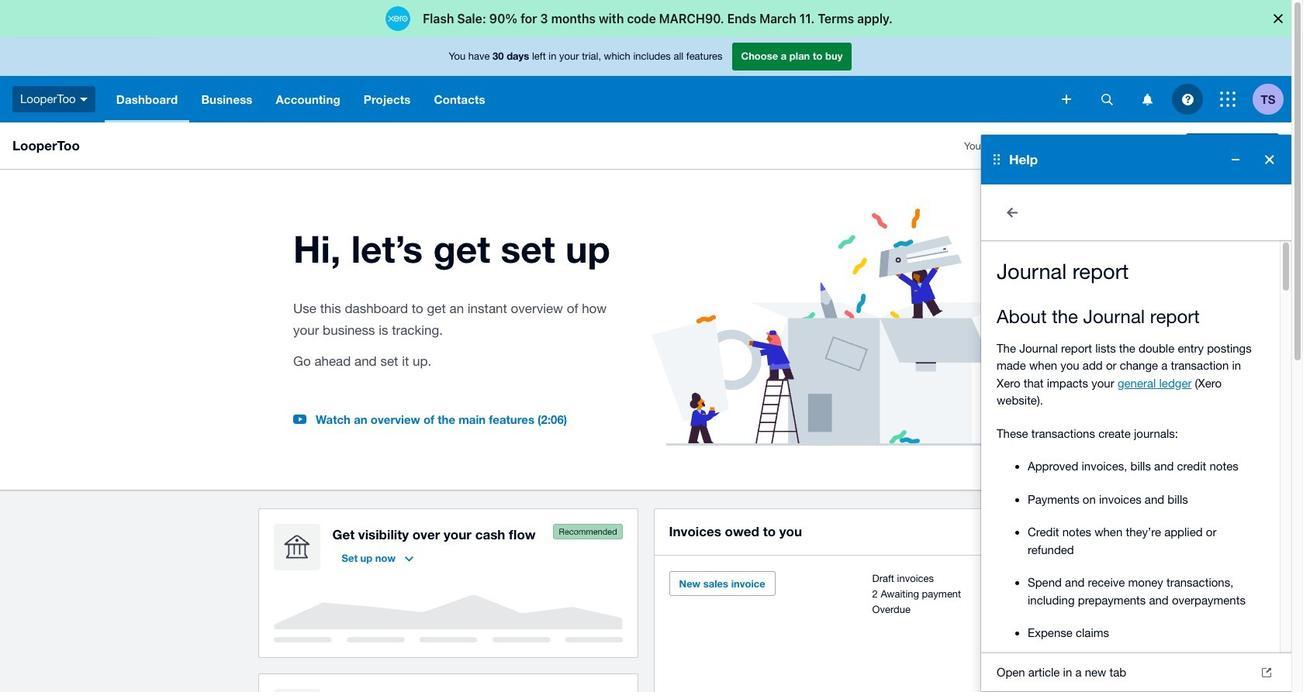 Task type: vqa. For each thing, say whether or not it's contained in the screenshot.
the banking preview line graph image
yes



Task type: describe. For each thing, give the bounding box(es) containing it.
1 horizontal spatial svg image
[[1101, 93, 1113, 105]]

help menu search results element
[[981, 185, 1292, 693]]

banking icon image
[[273, 524, 320, 571]]

1 horizontal spatial svg image
[[1142, 93, 1152, 105]]

collapse help menu image
[[1220, 144, 1251, 175]]

0 horizontal spatial svg image
[[1062, 95, 1071, 104]]



Task type: locate. For each thing, give the bounding box(es) containing it.
2 horizontal spatial svg image
[[1220, 92, 1236, 107]]

2 horizontal spatial svg image
[[1182, 93, 1194, 105]]

recommended icon image
[[553, 524, 623, 540]]

group
[[981, 135, 1292, 693]]

banner
[[0, 37, 1292, 693]]

dialog
[[0, 0, 1303, 37]]

close help menu image
[[1254, 144, 1285, 175]]

svg image
[[1220, 92, 1236, 107], [1101, 93, 1113, 105], [80, 98, 87, 101]]

close article image
[[997, 197, 1028, 228]]

0 horizontal spatial svg image
[[80, 98, 87, 101]]

banking preview line graph image
[[273, 596, 623, 643]]

svg image
[[1142, 93, 1152, 105], [1182, 93, 1194, 105], [1062, 95, 1071, 104]]

close image
[[1254, 179, 1279, 204]]



